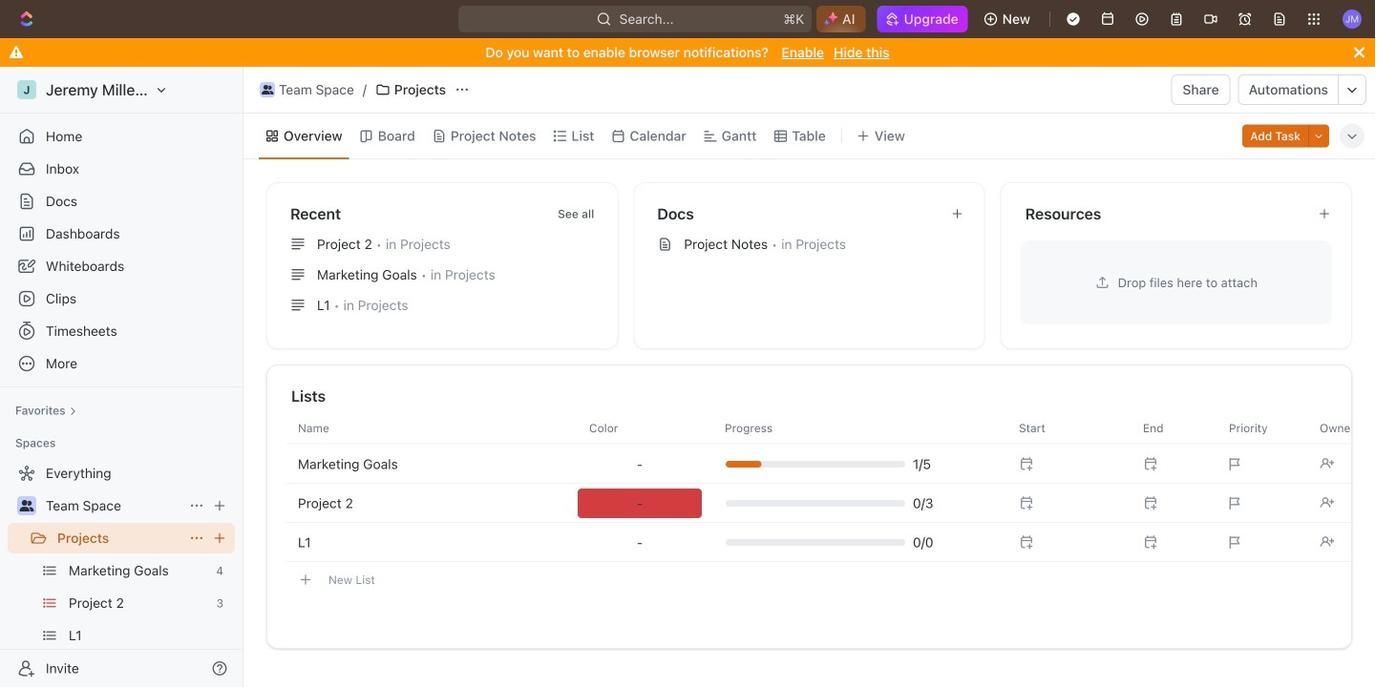 Task type: describe. For each thing, give the bounding box(es) containing it.
user group image
[[20, 501, 34, 512]]

1 vertical spatial dropdown menu image
[[578, 489, 702, 519]]



Task type: locate. For each thing, give the bounding box(es) containing it.
dropdown menu image
[[637, 536, 643, 551]]

dropdown menu image
[[637, 457, 643, 472], [578, 489, 702, 519]]

jeremy miller's workspace, , element
[[17, 80, 36, 99]]

tree
[[8, 459, 235, 688]]

sidebar navigation
[[0, 67, 247, 688]]

0 vertical spatial dropdown menu image
[[637, 457, 643, 472]]

tree inside sidebar navigation
[[8, 459, 235, 688]]

user group image
[[262, 85, 273, 95]]



Task type: vqa. For each thing, say whether or not it's contained in the screenshot.
marketing
no



